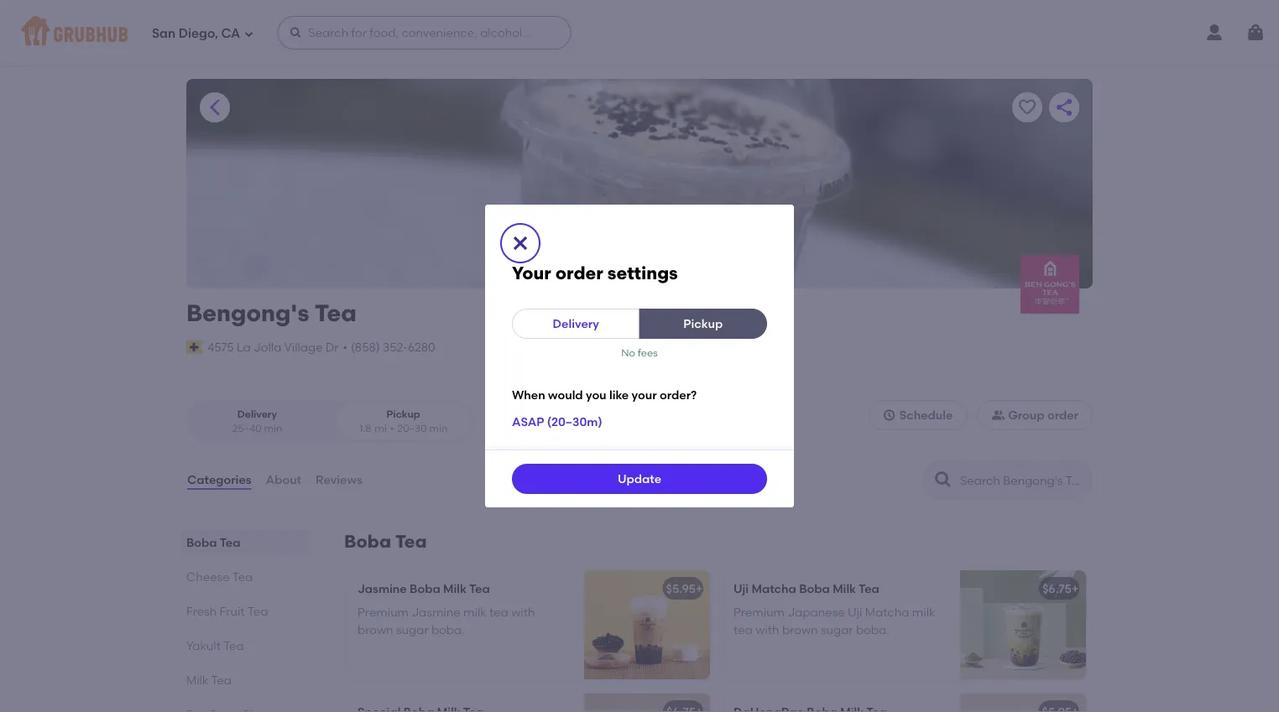 Task type: locate. For each thing, give the bounding box(es) containing it.
boba. down jasmine boba milk tea
[[432, 623, 465, 637]]

0 vertical spatial uji
[[734, 582, 749, 596]]

0 horizontal spatial tea
[[490, 606, 509, 620]]

premium inside premium jasmine milk tea with brown sugar boba.
[[358, 606, 409, 620]]

tea inside fresh fruit tea tab
[[248, 604, 268, 619]]

milk down yakult
[[186, 673, 209, 688]]

order right 'your'
[[556, 263, 604, 284]]

boba up japanese
[[800, 582, 830, 596]]

tea right yakult
[[223, 639, 244, 653]]

order right group
[[1048, 408, 1079, 423]]

svg image
[[244, 29, 254, 39], [511, 233, 531, 254]]

group
[[1009, 408, 1045, 423]]

sugar down japanese
[[821, 623, 854, 637]]

boba. inside premium jasmine milk tea with brown sugar boba.
[[432, 623, 465, 637]]

tea inside milk tea tab
[[211, 673, 232, 688]]

$5.95 +
[[666, 582, 703, 596]]

0 horizontal spatial milk
[[464, 606, 487, 620]]

0 horizontal spatial delivery
[[237, 408, 277, 420]]

1 vertical spatial delivery
[[237, 408, 277, 420]]

1 premium from the left
[[358, 606, 409, 620]]

boba tea up cheese
[[186, 536, 241, 550]]

svg image
[[1246, 23, 1266, 43], [289, 26, 303, 39], [883, 409, 897, 422]]

2 premium from the left
[[734, 606, 785, 620]]

sugar inside premium japanese uji matcha milk tea with brown sugar boba.
[[821, 623, 854, 637]]

0 vertical spatial pickup
[[684, 317, 723, 331]]

0 vertical spatial tea
[[490, 606, 509, 620]]

1 milk from the left
[[464, 606, 487, 620]]

pickup inside pickup 1.8 mi • 20–30 min
[[387, 408, 421, 420]]

matcha
[[752, 582, 797, 596], [866, 606, 910, 620]]

0 horizontal spatial +
[[696, 582, 703, 596]]

premium japanese uji matcha milk tea with brown sugar boba.
[[734, 606, 936, 637]]

with
[[512, 606, 535, 620], [756, 623, 780, 637]]

1 brown from the left
[[358, 623, 394, 637]]

boba. inside premium japanese uji matcha milk tea with brown sugar boba.
[[856, 623, 890, 637]]

pickup for pickup
[[684, 317, 723, 331]]

0 horizontal spatial pickup
[[387, 408, 421, 420]]

1 horizontal spatial boba.
[[856, 623, 890, 637]]

premium inside premium japanese uji matcha milk tea with brown sugar boba.
[[734, 606, 785, 620]]

1 horizontal spatial order
[[1048, 408, 1079, 423]]

2 sugar from the left
[[821, 623, 854, 637]]

delivery up 25–40
[[237, 408, 277, 420]]

0 vertical spatial matcha
[[752, 582, 797, 596]]

1 boba. from the left
[[432, 623, 465, 637]]

boba.
[[432, 623, 465, 637], [856, 623, 890, 637]]

tea up premium japanese uji matcha milk tea with brown sugar boba.
[[859, 582, 880, 596]]

(858) 352-6280 button
[[351, 339, 436, 356]]

0 horizontal spatial uji
[[734, 582, 749, 596]]

2 boba. from the left
[[856, 623, 890, 637]]

min right 25–40
[[264, 423, 282, 435]]

your
[[512, 263, 552, 284]]

search icon image
[[934, 470, 954, 490]]

main navigation navigation
[[0, 0, 1280, 66]]

1 horizontal spatial brown
[[783, 623, 818, 637]]

svg image inside schedule button
[[883, 409, 897, 422]]

0 horizontal spatial •
[[343, 340, 348, 355]]

min
[[264, 423, 282, 435], [430, 423, 448, 435]]

1 vertical spatial uji
[[848, 606, 863, 620]]

20–30
[[398, 423, 427, 435]]

premium down the uji matcha boba milk tea
[[734, 606, 785, 620]]

you
[[586, 388, 607, 403]]

brown inside premium jasmine milk tea with brown sugar boba.
[[358, 623, 394, 637]]

sugar down jasmine boba milk tea
[[396, 623, 429, 637]]

boba tea
[[344, 531, 427, 553], [186, 536, 241, 550]]

brown down japanese
[[783, 623, 818, 637]]

tea
[[490, 606, 509, 620], [734, 623, 753, 637]]

order inside button
[[1048, 408, 1079, 423]]

1 vertical spatial tea
[[734, 623, 753, 637]]

would
[[548, 388, 583, 403]]

1 vertical spatial •
[[390, 423, 394, 435]]

no fees
[[622, 347, 658, 359]]

1 horizontal spatial premium
[[734, 606, 785, 620]]

jasmine down jasmine boba milk tea
[[412, 606, 461, 620]]

• right the mi
[[390, 423, 394, 435]]

tea
[[315, 299, 357, 328], [395, 531, 427, 553], [220, 536, 241, 550], [232, 570, 253, 584], [469, 582, 490, 596], [859, 582, 880, 596], [248, 604, 268, 619], [223, 639, 244, 653], [211, 673, 232, 688]]

mi
[[375, 423, 387, 435]]

1 vertical spatial jasmine
[[412, 606, 461, 620]]

matcha right japanese
[[866, 606, 910, 620]]

0 horizontal spatial boba tea
[[186, 536, 241, 550]]

matcha up japanese
[[752, 582, 797, 596]]

tea up the dr
[[315, 299, 357, 328]]

2 brown from the left
[[783, 623, 818, 637]]

milk
[[464, 606, 487, 620], [913, 606, 936, 620]]

tea inside cheese tea tab
[[232, 570, 253, 584]]

• right the dr
[[343, 340, 348, 355]]

dr
[[326, 340, 339, 355]]

bengong's tea logo image
[[1021, 255, 1080, 314]]

1 horizontal spatial svg image
[[883, 409, 897, 422]]

special boba milk tea image
[[584, 694, 710, 713]]

0 horizontal spatial order
[[556, 263, 604, 284]]

boba up cheese
[[186, 536, 217, 550]]

$5.95
[[666, 582, 696, 596]]

delivery
[[553, 317, 600, 331], [237, 408, 277, 420]]

order
[[556, 263, 604, 284], [1048, 408, 1079, 423]]

with inside premium jasmine milk tea with brown sugar boba.
[[512, 606, 535, 620]]

subscription pass image
[[186, 341, 203, 354]]

reviews
[[316, 473, 363, 487]]

uji
[[734, 582, 749, 596], [848, 606, 863, 620]]

ca
[[221, 26, 240, 41]]

1 + from the left
[[696, 582, 703, 596]]

0 horizontal spatial min
[[264, 423, 282, 435]]

cheese
[[186, 570, 230, 584]]

premium
[[358, 606, 409, 620], [734, 606, 785, 620]]

0 horizontal spatial premium
[[358, 606, 409, 620]]

1 horizontal spatial with
[[756, 623, 780, 637]]

brown
[[358, 623, 394, 637], [783, 623, 818, 637]]

milk up premium japanese uji matcha milk tea with brown sugar boba.
[[833, 582, 857, 596]]

0 horizontal spatial matcha
[[752, 582, 797, 596]]

tea up premium jasmine milk tea with brown sugar boba.
[[469, 582, 490, 596]]

0 vertical spatial jasmine
[[358, 582, 407, 596]]

delivery for delivery 25–40 min
[[237, 408, 277, 420]]

0 horizontal spatial with
[[512, 606, 535, 620]]

2 min from the left
[[430, 423, 448, 435]]

tea inside premium jasmine milk tea with brown sugar boba.
[[490, 606, 509, 620]]

milk
[[443, 582, 467, 596], [833, 582, 857, 596], [186, 673, 209, 688]]

0 horizontal spatial brown
[[358, 623, 394, 637]]

1 horizontal spatial sugar
[[821, 623, 854, 637]]

jasmine
[[358, 582, 407, 596], [412, 606, 461, 620]]

pickup
[[684, 317, 723, 331], [387, 408, 421, 420]]

352-
[[383, 340, 408, 355]]

Search Bengong's Tea search field
[[959, 473, 1088, 489]]

0 vertical spatial with
[[512, 606, 535, 620]]

0 vertical spatial svg image
[[244, 29, 254, 39]]

boba
[[344, 531, 391, 553], [186, 536, 217, 550], [410, 582, 441, 596], [800, 582, 830, 596]]

tea down jasmine boba milk tea
[[490, 606, 509, 620]]

0 horizontal spatial sugar
[[396, 623, 429, 637]]

boba down the reviews button
[[344, 531, 391, 553]]

cheese tea tab
[[186, 568, 304, 586]]

delivery down the your order settings
[[553, 317, 600, 331]]

svg image up 'your'
[[511, 233, 531, 254]]

1 vertical spatial with
[[756, 623, 780, 637]]

pickup up 20–30
[[387, 408, 421, 420]]

tea up cheese tea
[[220, 536, 241, 550]]

svg image right ca at left top
[[244, 29, 254, 39]]

order for your
[[556, 263, 604, 284]]

0 vertical spatial delivery
[[553, 317, 600, 331]]

boba tea tab
[[186, 534, 304, 552]]

jolla
[[254, 340, 282, 355]]

min right 20–30
[[430, 423, 448, 435]]

2 milk from the left
[[913, 606, 936, 620]]

1 vertical spatial pickup
[[387, 408, 421, 420]]

cheese tea
[[186, 570, 253, 584]]

1 horizontal spatial delivery
[[553, 317, 600, 331]]

pickup up order?
[[684, 317, 723, 331]]

premium for tea
[[734, 606, 785, 620]]

sugar
[[396, 623, 429, 637], [821, 623, 854, 637]]

premium down jasmine boba milk tea
[[358, 606, 409, 620]]

tea down boba tea tab
[[232, 570, 253, 584]]

tea down the uji matcha boba milk tea
[[734, 623, 753, 637]]

premium jasmine milk tea with brown sugar boba.
[[358, 606, 535, 637]]

• inside pickup 1.8 mi • 20–30 min
[[390, 423, 394, 435]]

pickup button
[[639, 309, 768, 339]]

1 vertical spatial order
[[1048, 408, 1079, 423]]

1 horizontal spatial min
[[430, 423, 448, 435]]

1 horizontal spatial milk
[[913, 606, 936, 620]]

tea down "yakult tea"
[[211, 673, 232, 688]]

dahongpao boba milk tea image
[[961, 694, 1087, 713]]

2 + from the left
[[1072, 582, 1079, 596]]

+
[[696, 582, 703, 596], [1072, 582, 1079, 596]]

1 vertical spatial matcha
[[866, 606, 910, 620]]

tea right fruit
[[248, 604, 268, 619]]

milk inside premium jasmine milk tea with brown sugar boba.
[[464, 606, 487, 620]]

option group containing delivery 25–40 min
[[186, 401, 474, 443]]

0 vertical spatial order
[[556, 263, 604, 284]]

la
[[237, 340, 251, 355]]

2 horizontal spatial milk
[[833, 582, 857, 596]]

brown down jasmine boba milk tea
[[358, 623, 394, 637]]

boba. down the uji matcha boba milk tea
[[856, 623, 890, 637]]

milk up premium jasmine milk tea with brown sugar boba.
[[443, 582, 467, 596]]

1 horizontal spatial pickup
[[684, 317, 723, 331]]

0 horizontal spatial boba.
[[432, 623, 465, 637]]

•
[[343, 340, 348, 355], [390, 423, 394, 435]]

1 sugar from the left
[[396, 623, 429, 637]]

$6.75
[[1043, 582, 1072, 596]]

boba tea up jasmine boba milk tea
[[344, 531, 427, 553]]

1 horizontal spatial uji
[[848, 606, 863, 620]]

+ for $5.95
[[696, 582, 703, 596]]

asap
[[512, 415, 545, 429]]

25–40
[[232, 423, 262, 435]]

0 horizontal spatial milk
[[186, 673, 209, 688]]

1 horizontal spatial matcha
[[866, 606, 910, 620]]

uji right japanese
[[848, 606, 863, 620]]

delivery inside delivery 25–40 min
[[237, 408, 277, 420]]

1 horizontal spatial •
[[390, 423, 394, 435]]

fresh
[[186, 604, 217, 619]]

svg image inside main navigation "navigation"
[[244, 29, 254, 39]]

tea inside boba tea tab
[[220, 536, 241, 550]]

$6.75 +
[[1043, 582, 1079, 596]]

save this restaurant image
[[1018, 97, 1038, 118]]

fresh fruit tea
[[186, 604, 268, 619]]

1 horizontal spatial tea
[[734, 623, 753, 637]]

1 vertical spatial svg image
[[511, 233, 531, 254]]

1 horizontal spatial +
[[1072, 582, 1079, 596]]

uji right $5.95 +
[[734, 582, 749, 596]]

tea inside yakult tea tab
[[223, 639, 244, 653]]

pickup inside button
[[684, 317, 723, 331]]

delivery 25–40 min
[[232, 408, 282, 435]]

milk tea
[[186, 673, 232, 688]]

0 horizontal spatial svg image
[[289, 26, 303, 39]]

(858)
[[351, 340, 380, 355]]

categories button
[[186, 450, 252, 510]]

tab
[[186, 706, 304, 713]]

delivery inside delivery button
[[553, 317, 600, 331]]

schedule
[[900, 408, 953, 423]]

option group
[[186, 401, 474, 443]]

schedule button
[[869, 401, 968, 431]]

+ for $6.75
[[1072, 582, 1079, 596]]

1 horizontal spatial jasmine
[[412, 606, 461, 620]]

4575 la jolla village dr button
[[207, 338, 340, 357]]

0 horizontal spatial svg image
[[244, 29, 254, 39]]

jasmine up premium jasmine milk tea with brown sugar boba.
[[358, 582, 407, 596]]

bengong's tea
[[186, 299, 357, 328]]

1 min from the left
[[264, 423, 282, 435]]



Task type: vqa. For each thing, say whether or not it's contained in the screenshot.
layered
no



Task type: describe. For each thing, give the bounding box(es) containing it.
update button
[[512, 464, 768, 495]]

yakult
[[186, 639, 221, 653]]

• (858) 352-6280
[[343, 340, 436, 355]]

uji matcha boba milk tea image
[[961, 571, 1087, 680]]

1.8
[[359, 423, 371, 435]]

pickup for pickup 1.8 mi • 20–30 min
[[387, 408, 421, 420]]

1 horizontal spatial milk
[[443, 582, 467, 596]]

milk tea tab
[[186, 672, 304, 689]]

milk inside premium japanese uji matcha milk tea with brown sugar boba.
[[913, 606, 936, 620]]

update
[[618, 472, 662, 487]]

0 horizontal spatial jasmine
[[358, 582, 407, 596]]

jasmine inside premium jasmine milk tea with brown sugar boba.
[[412, 606, 461, 620]]

premium for brown
[[358, 606, 409, 620]]

brown inside premium japanese uji matcha milk tea with brown sugar boba.
[[783, 623, 818, 637]]

delivery for delivery
[[553, 317, 600, 331]]

min inside pickup 1.8 mi • 20–30 min
[[430, 423, 448, 435]]

fresh fruit tea tab
[[186, 603, 304, 620]]

san diego, ca
[[152, 26, 240, 41]]

4575 la jolla village dr
[[208, 340, 339, 355]]

tea up jasmine boba milk tea
[[395, 531, 427, 553]]

like
[[610, 388, 629, 403]]

4575
[[208, 340, 234, 355]]

people icon image
[[992, 409, 1005, 422]]

your
[[632, 388, 657, 403]]

asap (20–30m) button
[[512, 407, 603, 438]]

reviews button
[[315, 450, 363, 510]]

save this restaurant button
[[1013, 92, 1043, 123]]

caret left icon image
[[205, 97, 225, 118]]

jasmine boba milk tea
[[358, 582, 490, 596]]

pickup 1.8 mi • 20–30 min
[[359, 408, 448, 435]]

uji inside premium japanese uji matcha milk tea with brown sugar boba.
[[848, 606, 863, 620]]

when would you like your order?
[[512, 388, 697, 403]]

jasmine boba milk tea image
[[584, 571, 710, 680]]

order for group
[[1048, 408, 1079, 423]]

about button
[[265, 450, 302, 510]]

min inside delivery 25–40 min
[[264, 423, 282, 435]]

sugar inside premium jasmine milk tea with brown sugar boba.
[[396, 623, 429, 637]]

village
[[284, 340, 323, 355]]

settings
[[608, 263, 678, 284]]

when
[[512, 388, 546, 403]]

san
[[152, 26, 176, 41]]

delivery button
[[512, 309, 640, 339]]

boba tea inside tab
[[186, 536, 241, 550]]

your order settings
[[512, 263, 678, 284]]

group order button
[[978, 401, 1093, 431]]

2 horizontal spatial svg image
[[1246, 23, 1266, 43]]

yakult tea
[[186, 639, 244, 653]]

asap (20–30m)
[[512, 415, 603, 429]]

boba inside tab
[[186, 536, 217, 550]]

matcha inside premium japanese uji matcha milk tea with brown sugar boba.
[[866, 606, 910, 620]]

0 vertical spatial •
[[343, 340, 348, 355]]

diego,
[[179, 26, 218, 41]]

uji matcha boba milk tea
[[734, 582, 880, 596]]

yakult tea tab
[[186, 637, 304, 655]]

milk inside tab
[[186, 673, 209, 688]]

no
[[622, 347, 636, 359]]

about
[[266, 473, 302, 487]]

1 horizontal spatial svg image
[[511, 233, 531, 254]]

fees
[[638, 347, 658, 359]]

bengong's
[[186, 299, 310, 328]]

group order
[[1009, 408, 1079, 423]]

6280
[[408, 340, 436, 355]]

japanese
[[788, 606, 845, 620]]

boba up premium jasmine milk tea with brown sugar boba.
[[410, 582, 441, 596]]

order?
[[660, 388, 697, 403]]

1 horizontal spatial boba tea
[[344, 531, 427, 553]]

with inside premium japanese uji matcha milk tea with brown sugar boba.
[[756, 623, 780, 637]]

share icon image
[[1055, 97, 1075, 118]]

tea inside premium japanese uji matcha milk tea with brown sugar boba.
[[734, 623, 753, 637]]

categories
[[187, 473, 252, 487]]

(20–30m)
[[547, 415, 603, 429]]

fruit
[[220, 604, 245, 619]]



